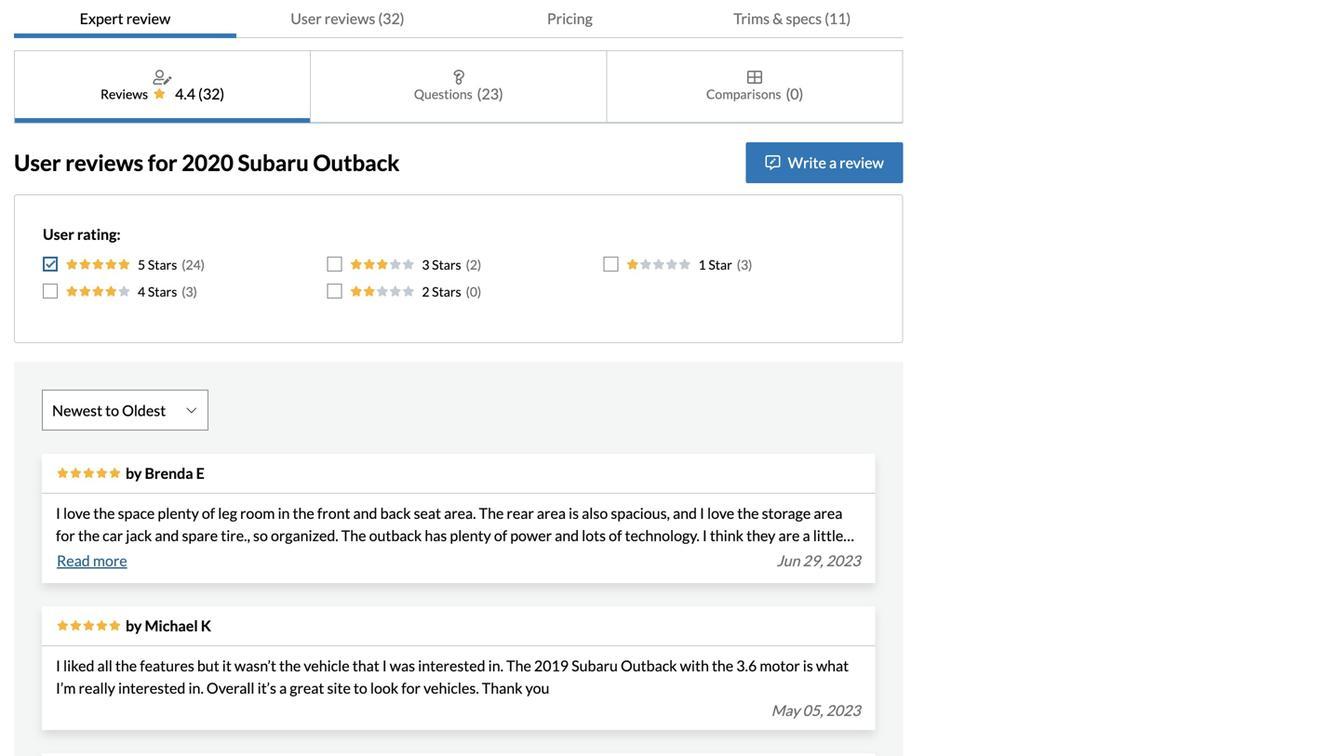 Task type: locate. For each thing, give the bounding box(es) containing it.
love up over
[[63, 504, 90, 523]]

work down the most
[[173, 571, 206, 590]]

( for 4 stars
[[182, 284, 186, 300]]

review right write
[[840, 154, 884, 172]]

with
[[680, 657, 709, 675]]

i'm
[[56, 679, 76, 698]]

area up power
[[537, 504, 566, 523]]

(0)
[[786, 85, 803, 103]]

for left '2020'
[[148, 150, 177, 176]]

the for interested
[[506, 657, 531, 675]]

) for 2 stars ( 0 )
[[477, 284, 481, 300]]

work up fantastic.
[[442, 549, 476, 567]]

subaru right 2019
[[572, 657, 618, 675]]

stars left 0 at the top left of page
[[432, 284, 461, 300]]

to inside i liked all the features but it wasn't the vehicle that i was interested in. the 2019 subaru outback with the 3.6 motor is what i'm really interested in. overall it's a great site to look for vehicles. thank you may 05, 2023
[[354, 679, 367, 698]]

3 right the star
[[741, 257, 748, 273]]

1 vertical spatial by
[[126, 617, 142, 635]]

0 vertical spatial plenty
[[158, 504, 199, 523]]

is left what
[[803, 657, 813, 675]]

was inside i liked all the features but it wasn't the vehicle that i was interested in. the 2019 subaru outback with the 3.6 motor is what i'm really interested in. overall it's a great site to look for vehicles. thank you may 05, 2023
[[390, 657, 415, 675]]

stars right 4 on the top left of the page
[[148, 284, 177, 300]]

to down "has"
[[426, 549, 439, 567]]

0 vertical spatial 2
[[470, 257, 477, 273]]

plenty
[[158, 504, 199, 523], [450, 527, 491, 545]]

has
[[425, 527, 447, 545]]

0 horizontal spatial they
[[746, 527, 776, 545]]

they up dealership,
[[746, 527, 776, 545]]

2 horizontal spatial for
[[401, 679, 421, 698]]

of down the 'spare'
[[198, 549, 211, 567]]

1 vertical spatial 2
[[422, 284, 429, 300]]

1 horizontal spatial the
[[479, 504, 504, 523]]

( down 3 stars ( 2 )
[[466, 284, 470, 300]]

1 vertical spatial review
[[840, 154, 884, 172]]

read more
[[57, 552, 127, 570]]

my
[[679, 571, 699, 590]]

was inside i love the space plenty of leg room in the  front and back seat area. the  rear area is also spacious, and i love the storage area for the car jack and spare tire., so organized. the outback has plenty of power and lots   of technology. i think they are a little over priced, and most of the subaru dealers were difficult to work with. i ended up buying mine at a vw  dealership, and they were awesome to work with.  my sales person korra was fantastic.  i think im going to really enjoy my subaru!
[[391, 571, 417, 590]]

1 vertical spatial the
[[341, 527, 366, 545]]

0 horizontal spatial subaru
[[238, 150, 309, 176]]

by for by michael  k
[[126, 617, 142, 635]]

( for 3 stars
[[466, 257, 470, 273]]

by for by brenda  e
[[126, 464, 142, 483]]

( for 1 star
[[737, 257, 741, 273]]

site
[[327, 679, 351, 698]]

2023 inside i liked all the features but it wasn't the vehicle that i was interested in. the 2019 subaru outback with the 3.6 motor is what i'm really interested in. overall it's a great site to look for vehicles. thank you may 05, 2023
[[826, 702, 861, 720]]

1 vertical spatial was
[[390, 657, 415, 675]]

think up vw
[[710, 527, 744, 545]]

area
[[537, 504, 566, 523], [814, 504, 843, 523]]

a right write
[[829, 154, 837, 172]]

room
[[240, 504, 275, 523]]

i
[[56, 504, 60, 523], [700, 504, 704, 523], [702, 527, 707, 545], [514, 549, 518, 567], [483, 571, 487, 590], [56, 657, 60, 675], [382, 657, 387, 675]]

) down the 24 at left top
[[193, 284, 197, 300]]

brenda
[[145, 464, 193, 483]]

(23)
[[477, 85, 503, 103]]

really inside i liked all the features but it wasn't the vehicle that i was interested in. the 2019 subaru outback with the 3.6 motor is what i'm really interested in. overall it's a great site to look for vehicles. thank you may 05, 2023
[[79, 679, 115, 698]]

a right the it's
[[279, 679, 287, 698]]

in. up thank
[[488, 657, 503, 675]]

think left "im"
[[490, 571, 524, 590]]

2 vertical spatial user
[[43, 225, 74, 243]]

little
[[813, 527, 843, 545]]

0 horizontal spatial really
[[79, 679, 115, 698]]

1 horizontal spatial (32)
[[378, 9, 404, 27]]

(32) inside 'tab'
[[378, 9, 404, 27]]

1 vertical spatial really
[[79, 679, 115, 698]]

2023 right 05,
[[826, 702, 861, 720]]

2 area from the left
[[814, 504, 843, 523]]

0 vertical spatial 2023
[[826, 552, 861, 570]]

michael
[[145, 617, 198, 635]]

2 down 3 stars ( 2 )
[[422, 284, 429, 300]]

subaru right '2020'
[[238, 150, 309, 176]]

read more button
[[56, 547, 128, 575]]

1 vertical spatial in.
[[188, 679, 204, 698]]

1 horizontal spatial really
[[601, 571, 638, 590]]

overall
[[207, 679, 255, 698]]

1 horizontal spatial in.
[[488, 657, 503, 675]]

to down buying
[[585, 571, 599, 590]]

for right the look
[[401, 679, 421, 698]]

1 tab list from the top
[[14, 0, 903, 38]]

spacious,
[[611, 504, 670, 523]]

1 horizontal spatial work
[[442, 549, 476, 567]]

by left brenda
[[126, 464, 142, 483]]

review
[[126, 9, 171, 27], [840, 154, 884, 172]]

interested up vehicles.
[[418, 657, 485, 675]]

1 horizontal spatial love
[[707, 504, 734, 523]]

stars right 5
[[148, 257, 177, 273]]

the left the 'rear'
[[479, 504, 504, 523]]

the right all
[[115, 657, 137, 675]]

questions (23)
[[414, 85, 503, 103]]

) right 5
[[201, 257, 205, 273]]

really down all
[[79, 679, 115, 698]]

specs
[[786, 9, 822, 27]]

expert
[[80, 9, 123, 27]]

0 vertical spatial subaru
[[238, 150, 309, 176]]

1 horizontal spatial reviews
[[325, 9, 375, 27]]

1 vertical spatial work
[[173, 571, 206, 590]]

0 vertical spatial reviews
[[325, 9, 375, 27]]

e
[[196, 464, 205, 483]]

2 vertical spatial the
[[506, 657, 531, 675]]

2023
[[826, 552, 861, 570], [826, 702, 861, 720]]

( for 2 stars
[[466, 284, 470, 300]]

power
[[510, 527, 552, 545]]

in. down but
[[188, 679, 204, 698]]

the inside i liked all the features but it wasn't the vehicle that i was interested in. the 2019 subaru outback with the 3.6 motor is what i'm really interested in. overall it's a great site to look for vehicles. thank you may 05, 2023
[[506, 657, 531, 675]]

0 vertical spatial review
[[126, 9, 171, 27]]

technology.
[[625, 527, 700, 545]]

2 horizontal spatial 3
[[741, 257, 748, 273]]

is left also
[[569, 504, 579, 523]]

the for seat
[[479, 504, 504, 523]]

with. left my
[[209, 571, 241, 590]]

0 vertical spatial (32)
[[378, 9, 404, 27]]

2 horizontal spatial the
[[506, 657, 531, 675]]

0 vertical spatial in.
[[488, 657, 503, 675]]

most
[[162, 549, 195, 567]]

tab list
[[14, 0, 903, 38], [14, 50, 903, 124]]

user reviews (32) tab
[[236, 0, 459, 38]]

rating:
[[77, 225, 121, 243]]

0 horizontal spatial outback
[[313, 150, 400, 176]]

they
[[746, 527, 776, 545], [821, 549, 851, 567]]

was down difficult
[[391, 571, 417, 590]]

car
[[103, 527, 123, 545]]

1 horizontal spatial interested
[[418, 657, 485, 675]]

and up up
[[555, 527, 579, 545]]

trims & specs (11) tab
[[681, 0, 903, 38]]

fantastic.
[[420, 571, 480, 590]]

1 by from the top
[[126, 464, 142, 483]]

2 tab list from the top
[[14, 50, 903, 124]]

) down 3 stars ( 2 )
[[477, 284, 481, 300]]

really
[[601, 571, 638, 590], [79, 679, 115, 698]]

star
[[709, 257, 732, 273]]

2 up 0 at the top left of page
[[470, 257, 477, 273]]

interested down features
[[118, 679, 186, 698]]

it's
[[257, 679, 276, 698]]

&
[[772, 9, 783, 27]]

( up 0 at the top left of page
[[466, 257, 470, 273]]

priced,
[[88, 549, 132, 567]]

1 vertical spatial tab list
[[14, 50, 903, 124]]

1 horizontal spatial area
[[814, 504, 843, 523]]

was up the look
[[390, 657, 415, 675]]

3 down the 24 at left top
[[186, 284, 193, 300]]

0 vertical spatial the
[[479, 504, 504, 523]]

my
[[244, 571, 265, 590]]

3
[[422, 257, 429, 273], [741, 257, 748, 273], [186, 284, 193, 300]]

questions count element
[[477, 83, 503, 105]]

0 vertical spatial tab list
[[14, 0, 903, 38]]

were
[[337, 549, 370, 567], [56, 571, 89, 590]]

the left car
[[78, 527, 100, 545]]

to right site
[[354, 679, 367, 698]]

and up technology.
[[673, 504, 697, 523]]

for inside i love the space plenty of leg room in the  front and back seat area. the  rear area is also spacious, and i love the storage area for the car jack and spare tire., so organized. the outback has plenty of power and lots   of technology. i think they are a little over priced, and most of the subaru dealers were difficult to work with. i ended up buying mine at a vw  dealership, and they were awesome to work with.  my sales person korra was fantastic.  i think im going to really enjoy my subaru!
[[56, 527, 75, 545]]

1 vertical spatial for
[[56, 527, 75, 545]]

with. down power
[[479, 549, 511, 567]]

0 horizontal spatial 3
[[186, 284, 193, 300]]

) up 0 at the top left of page
[[477, 257, 481, 273]]

th large image
[[747, 70, 762, 85]]

subaru
[[238, 150, 309, 176], [572, 657, 618, 675]]

0 horizontal spatial think
[[490, 571, 524, 590]]

reviews for (32)
[[325, 9, 375, 27]]

for
[[148, 150, 177, 176], [56, 527, 75, 545], [401, 679, 421, 698]]

was
[[391, 571, 417, 590], [390, 657, 415, 675]]

it
[[222, 657, 232, 675]]

0 vertical spatial really
[[601, 571, 638, 590]]

0 vertical spatial with.
[[479, 549, 511, 567]]

stars for 3 stars
[[432, 257, 461, 273]]

is
[[569, 504, 579, 523], [803, 657, 813, 675]]

1 vertical spatial user
[[14, 150, 61, 176]]

think
[[710, 527, 744, 545], [490, 571, 524, 590]]

plenty down area. at the bottom of page
[[450, 527, 491, 545]]

wasn't
[[234, 657, 276, 675]]

) right the star
[[748, 257, 752, 273]]

buying
[[584, 549, 628, 567]]

the up thank
[[506, 657, 531, 675]]

were up korra
[[337, 549, 370, 567]]

1 horizontal spatial plenty
[[450, 527, 491, 545]]

) for 3 stars ( 2 )
[[477, 257, 481, 273]]

love up vw
[[707, 504, 734, 523]]

reviews inside 'tab'
[[325, 9, 375, 27]]

0 vertical spatial were
[[337, 549, 370, 567]]

1 vertical spatial plenty
[[450, 527, 491, 545]]

organized.
[[271, 527, 338, 545]]

0 horizontal spatial work
[[173, 571, 206, 590]]

( for 5 stars
[[182, 257, 186, 273]]

0 vertical spatial for
[[148, 150, 177, 176]]

mine
[[631, 549, 663, 567]]

1 vertical spatial is
[[803, 657, 813, 675]]

0 horizontal spatial love
[[63, 504, 90, 523]]

seat
[[414, 504, 441, 523]]

1 horizontal spatial with.
[[479, 549, 511, 567]]

1 vertical spatial interested
[[118, 679, 186, 698]]

0 vertical spatial is
[[569, 504, 579, 523]]

4
[[138, 284, 145, 300]]

1 vertical spatial 2023
[[826, 702, 861, 720]]

0 horizontal spatial with.
[[209, 571, 241, 590]]

they down little
[[821, 549, 851, 567]]

0 horizontal spatial reviews
[[65, 150, 143, 176]]

0 vertical spatial by
[[126, 464, 142, 483]]

area up little
[[814, 504, 843, 523]]

really down buying
[[601, 571, 638, 590]]

2 2023 from the top
[[826, 702, 861, 720]]

1 area from the left
[[537, 504, 566, 523]]

3.6
[[736, 657, 757, 675]]

2 vertical spatial for
[[401, 679, 421, 698]]

0 vertical spatial think
[[710, 527, 744, 545]]

2 stars ( 0 )
[[422, 284, 481, 300]]

question image
[[453, 70, 464, 85]]

2020
[[182, 150, 233, 176]]

1 vertical spatial they
[[821, 549, 851, 567]]

0 vertical spatial interested
[[418, 657, 485, 675]]

to
[[426, 549, 439, 567], [156, 571, 170, 590], [585, 571, 599, 590], [354, 679, 367, 698]]

subaru inside i liked all the features but it wasn't the vehicle that i was interested in. the 2019 subaru outback with the 3.6 motor is what i'm really interested in. overall it's a great site to look for vehicles. thank you may 05, 2023
[[572, 657, 618, 675]]

0 horizontal spatial for
[[56, 527, 75, 545]]

2023 down little
[[826, 552, 861, 570]]

0 vertical spatial work
[[442, 549, 476, 567]]

0 horizontal spatial is
[[569, 504, 579, 523]]

by left michael
[[126, 617, 142, 635]]

review inside tab
[[126, 9, 171, 27]]

plenty up the 'spare'
[[158, 504, 199, 523]]

with.
[[479, 549, 511, 567], [209, 571, 241, 590]]

3 up 2 stars ( 0 )
[[422, 257, 429, 273]]

rear
[[507, 504, 534, 523]]

1 vertical spatial outback
[[621, 657, 677, 675]]

2 by from the top
[[126, 617, 142, 635]]

really inside i love the space plenty of leg room in the  front and back seat area. the  rear area is also spacious, and i love the storage area for the car jack and spare tire., so organized. the outback has plenty of power and lots   of technology. i think they are a little over priced, and most of the subaru dealers were difficult to work with. i ended up buying mine at a vw  dealership, and they were awesome to work with.  my sales person korra was fantastic.  i think im going to really enjoy my subaru!
[[601, 571, 638, 590]]

for up over
[[56, 527, 75, 545]]

1 vertical spatial (32)
[[198, 85, 224, 103]]

(32)
[[378, 9, 404, 27], [198, 85, 224, 103]]

the left "3.6"
[[712, 657, 733, 675]]

review right expert
[[126, 9, 171, 27]]

outback
[[313, 150, 400, 176], [621, 657, 677, 675]]

1 vertical spatial reviews
[[65, 150, 143, 176]]

were down read
[[56, 571, 89, 590]]

1 vertical spatial think
[[490, 571, 524, 590]]

is inside i love the space plenty of leg room in the  front and back seat area. the  rear area is also spacious, and i love the storage area for the car jack and spare tire., so organized. the outback has plenty of power and lots   of technology. i think they are a little over priced, and most of the subaru dealers were difficult to work with. i ended up buying mine at a vw  dealership, and they were awesome to work with.  my sales person korra was fantastic.  i think im going to really enjoy my subaru!
[[569, 504, 579, 523]]

0 horizontal spatial were
[[56, 571, 89, 590]]

1 vertical spatial subaru
[[572, 657, 618, 675]]

0 vertical spatial user
[[291, 9, 322, 27]]

( right the star
[[737, 257, 741, 273]]

love
[[63, 504, 90, 523], [707, 504, 734, 523]]

write
[[788, 154, 826, 172]]

( up '4 stars ( 3 )'
[[182, 257, 186, 273]]

1 vertical spatial with.
[[209, 571, 241, 590]]

stars up 2 stars ( 0 )
[[432, 257, 461, 273]]

spare
[[182, 527, 218, 545]]

0 horizontal spatial the
[[341, 527, 366, 545]]

and
[[353, 504, 377, 523], [673, 504, 697, 523], [155, 527, 179, 545], [555, 527, 579, 545], [135, 549, 159, 567], [794, 549, 819, 567]]

5 stars ( 24 )
[[138, 257, 205, 273]]

difficult
[[373, 549, 423, 567]]

what
[[816, 657, 849, 675]]

write a review button
[[746, 142, 903, 183]]

a
[[829, 154, 837, 172], [803, 527, 810, 545], [682, 549, 689, 567], [279, 679, 287, 698]]

interested
[[418, 657, 485, 675], [118, 679, 186, 698]]

1 horizontal spatial subaru
[[572, 657, 618, 675]]

0 horizontal spatial review
[[126, 9, 171, 27]]

also
[[582, 504, 608, 523]]

1 horizontal spatial outback
[[621, 657, 677, 675]]

0 horizontal spatial 2
[[422, 284, 429, 300]]

( down the 24 at left top
[[182, 284, 186, 300]]

the down front
[[341, 527, 366, 545]]

user inside 'tab'
[[291, 9, 322, 27]]

0 horizontal spatial area
[[537, 504, 566, 523]]

1 horizontal spatial is
[[803, 657, 813, 675]]

tire.,
[[221, 527, 250, 545]]

for inside i liked all the features but it wasn't the vehicle that i was interested in. the 2019 subaru outback with the 3.6 motor is what i'm really interested in. overall it's a great site to look for vehicles. thank you may 05, 2023
[[401, 679, 421, 698]]

3 for 4 stars ( 3 )
[[186, 284, 193, 300]]

1 horizontal spatial review
[[840, 154, 884, 172]]

0 vertical spatial was
[[391, 571, 417, 590]]



Task type: describe. For each thing, give the bounding box(es) containing it.
0
[[470, 284, 477, 300]]

stars for 2 stars
[[432, 284, 461, 300]]

in
[[278, 504, 290, 523]]

to down the most
[[156, 571, 170, 590]]

24
[[186, 257, 201, 273]]

going
[[546, 571, 582, 590]]

stars for 4 stars
[[148, 284, 177, 300]]

tab list containing expert review
[[14, 0, 903, 38]]

5
[[138, 257, 145, 273]]

a right at
[[682, 549, 689, 567]]

) for 5 stars ( 24 )
[[201, 257, 205, 273]]

trims & specs (11)
[[734, 9, 851, 27]]

the up great
[[279, 657, 301, 675]]

storage
[[762, 504, 811, 523]]

but
[[197, 657, 219, 675]]

user rating:
[[43, 225, 121, 243]]

29,
[[803, 552, 823, 570]]

may
[[771, 702, 800, 720]]

1 horizontal spatial think
[[710, 527, 744, 545]]

of right lots
[[609, 527, 622, 545]]

person
[[303, 571, 348, 590]]

vw
[[692, 549, 717, 567]]

of down the 'rear'
[[494, 527, 507, 545]]

awesome
[[92, 571, 153, 590]]

comparisons
[[706, 86, 781, 102]]

leg
[[218, 504, 237, 523]]

expert review tab
[[14, 0, 236, 38]]

trims
[[734, 9, 770, 27]]

read
[[57, 552, 90, 570]]

at
[[666, 549, 679, 567]]

motor
[[760, 657, 800, 675]]

enjoy
[[641, 571, 676, 590]]

the right in at the left of the page
[[293, 504, 314, 523]]

liked
[[63, 657, 94, 675]]

vehicle
[[304, 657, 350, 675]]

is inside i liked all the features but it wasn't the vehicle that i was interested in. the 2019 subaru outback with the 3.6 motor is what i'm really interested in. overall it's a great site to look for vehicles. thank you may 05, 2023
[[803, 657, 813, 675]]

1
[[698, 257, 706, 273]]

the down "tire.,"
[[214, 549, 235, 567]]

thank
[[482, 679, 523, 698]]

0 horizontal spatial interested
[[118, 679, 186, 698]]

review inside button
[[840, 154, 884, 172]]

questions
[[414, 86, 472, 102]]

2 love from the left
[[707, 504, 734, 523]]

1 horizontal spatial 2
[[470, 257, 477, 273]]

expert review
[[80, 9, 171, 27]]

k
[[201, 617, 211, 635]]

and left back
[[353, 504, 377, 523]]

0 horizontal spatial plenty
[[158, 504, 199, 523]]

1 vertical spatial were
[[56, 571, 89, 590]]

im
[[527, 571, 543, 590]]

0 horizontal spatial in.
[[188, 679, 204, 698]]

reviews
[[101, 86, 148, 102]]

stars for 5 stars
[[148, 257, 177, 273]]

by michael  k
[[126, 617, 211, 635]]

lots
[[582, 527, 606, 545]]

jun
[[777, 552, 800, 570]]

jack
[[126, 527, 152, 545]]

reviews for for
[[65, 150, 143, 176]]

of left the leg
[[202, 504, 215, 523]]

write a review
[[788, 154, 884, 172]]

1 2023 from the top
[[826, 552, 861, 570]]

i love the space plenty of leg room in the  front and back seat area. the  rear area is also spacious, and i love the storage area for the car jack and spare tire., so organized. the outback has plenty of power and lots   of technology. i think they are a little over priced, and most of the subaru dealers were difficult to work with. i ended up buying mine at a vw  dealership, and they were awesome to work with.  my sales person korra was fantastic.  i think im going to really enjoy my subaru!
[[56, 504, 851, 590]]

over
[[56, 549, 85, 567]]

all
[[97, 657, 112, 675]]

1 horizontal spatial 3
[[422, 257, 429, 273]]

space
[[118, 504, 155, 523]]

0 vertical spatial they
[[746, 527, 776, 545]]

user for user reviews for 2020 subaru outback
[[14, 150, 61, 176]]

4.4
[[175, 85, 195, 103]]

look
[[370, 679, 398, 698]]

and down jack
[[135, 549, 159, 567]]

i liked all the features but it wasn't the vehicle that i was interested in. the 2019 subaru outback with the 3.6 motor is what i'm really interested in. overall it's a great site to look for vehicles. thank you may 05, 2023
[[56, 657, 861, 720]]

1 horizontal spatial were
[[337, 549, 370, 567]]

and down are on the bottom right of the page
[[794, 549, 819, 567]]

comparisons count element
[[786, 83, 803, 105]]

1 star ( 3 )
[[698, 257, 752, 273]]

the up car
[[93, 504, 115, 523]]

great
[[290, 679, 324, 698]]

up
[[565, 549, 581, 567]]

1 horizontal spatial for
[[148, 150, 177, 176]]

1 horizontal spatial they
[[821, 549, 851, 567]]

3 stars ( 2 )
[[422, 257, 481, 273]]

korra
[[351, 571, 389, 590]]

user edit image
[[153, 70, 172, 85]]

back
[[380, 504, 411, 523]]

a inside i liked all the features but it wasn't the vehicle that i was interested in. the 2019 subaru outback with the 3.6 motor is what i'm really interested in. overall it's a great site to look for vehicles. thank you may 05, 2023
[[279, 679, 287, 698]]

that
[[352, 657, 379, 675]]

4.4 (32)
[[175, 85, 224, 103]]

comparisons (0)
[[706, 85, 803, 103]]

1 love from the left
[[63, 504, 90, 523]]

0 horizontal spatial (32)
[[198, 85, 224, 103]]

user for user rating:
[[43, 225, 74, 243]]

features
[[140, 657, 194, 675]]

) for 4 stars ( 3 )
[[193, 284, 197, 300]]

pricing tab
[[459, 0, 681, 38]]

2019
[[534, 657, 569, 675]]

a right are on the bottom right of the page
[[803, 527, 810, 545]]

user reviews for 2020 subaru outback
[[14, 150, 400, 176]]

) for 1 star ( 3 )
[[748, 257, 752, 273]]

reviews count element
[[198, 83, 224, 105]]

user for user reviews (32)
[[291, 9, 322, 27]]

the left storage
[[737, 504, 759, 523]]

by brenda  e
[[126, 464, 205, 483]]

comment alt edit image
[[766, 156, 780, 170]]

subaru!
[[702, 571, 753, 590]]

pricing
[[547, 9, 593, 27]]

and up the most
[[155, 527, 179, 545]]

outback
[[369, 527, 422, 545]]

a inside button
[[829, 154, 837, 172]]

area.
[[444, 504, 476, 523]]

05,
[[803, 702, 823, 720]]

tab list containing 4.4
[[14, 50, 903, 124]]

jun 29, 2023
[[777, 552, 861, 570]]

outback inside i liked all the features but it wasn't the vehicle that i was interested in. the 2019 subaru outback with the 3.6 motor is what i'm really interested in. overall it's a great site to look for vehicles. thank you may 05, 2023
[[621, 657, 677, 675]]

subaru
[[238, 549, 283, 567]]

3 for 1 star ( 3 )
[[741, 257, 748, 273]]

0 vertical spatial outback
[[313, 150, 400, 176]]

user reviews (32)
[[291, 9, 404, 27]]



Task type: vqa. For each thing, say whether or not it's contained in the screenshot.
3.6
yes



